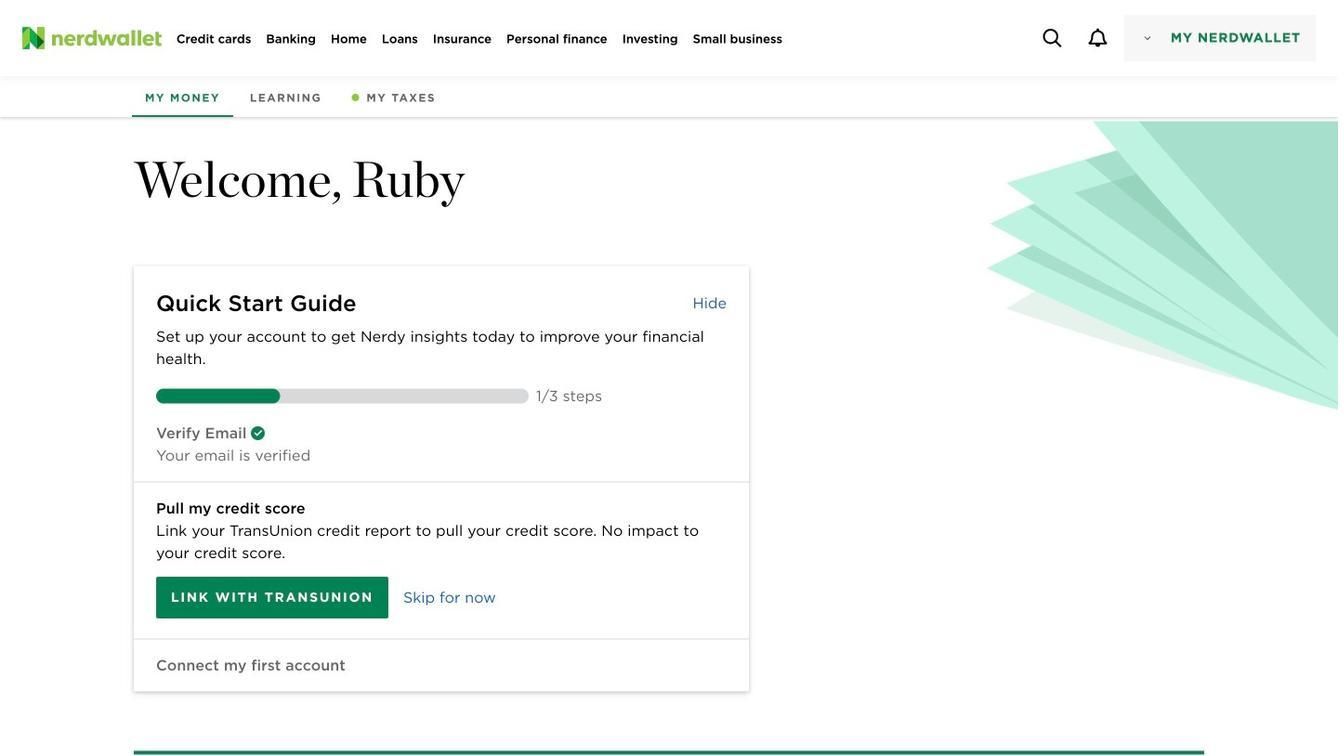 Task type: locate. For each thing, give the bounding box(es) containing it.
search element
[[1030, 15, 1076, 61]]

tab list
[[0, 76, 1339, 117]]

new content available image
[[352, 94, 359, 101]]



Task type: describe. For each thing, give the bounding box(es) containing it.
search image
[[1044, 29, 1062, 47]]



Task type: vqa. For each thing, say whether or not it's contained in the screenshot.
How to the bottom
no



